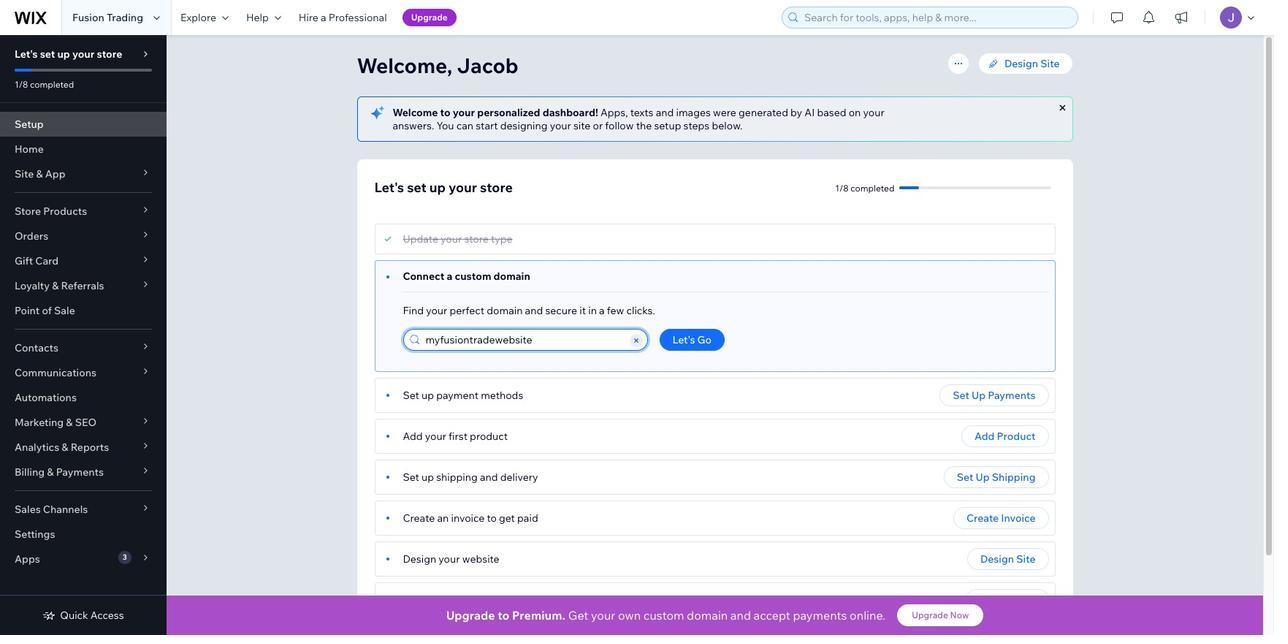 Task type: locate. For each thing, give the bounding box(es) containing it.
store down the 'fusion trading'
[[97, 48, 122, 61]]

let's set up your store
[[15, 48, 122, 61], [375, 179, 513, 196]]

0 horizontal spatial site
[[15, 167, 34, 181]]

explore
[[181, 11, 216, 24]]

on right based
[[849, 106, 861, 119]]

let's up setup
[[15, 48, 38, 61]]

sales channels
[[15, 503, 88, 516]]

0 horizontal spatial set
[[40, 48, 55, 61]]

referrals
[[61, 279, 104, 292]]

1 vertical spatial set
[[407, 179, 427, 196]]

methods
[[481, 389, 524, 402]]

2 vertical spatial let's
[[673, 333, 695, 346]]

&
[[36, 167, 43, 181], [52, 279, 59, 292], [66, 416, 73, 429], [62, 441, 68, 454], [47, 466, 54, 479]]

let's left the go
[[673, 333, 695, 346]]

0 horizontal spatial let's set up your store
[[15, 48, 122, 61]]

your up update your store type on the left top of the page
[[449, 179, 477, 196]]

site & app button
[[0, 162, 167, 186]]

set up shipping
[[957, 471, 1036, 484]]

by inside the apps, texts and images were generated by ai based on your answers. you can start designing your site or follow the setup steps below.
[[791, 106, 803, 119]]

dashboard!
[[543, 106, 598, 119]]

loyalty & referrals
[[15, 279, 104, 292]]

create invoice button
[[954, 507, 1049, 529]]

invoice
[[1002, 512, 1036, 525]]

design site inside button
[[981, 553, 1036, 566]]

start
[[476, 119, 498, 132]]

settings link
[[0, 522, 167, 547]]

up inside sidebar element
[[57, 48, 70, 61]]

0 horizontal spatial get
[[403, 594, 421, 607]]

upgrade for upgrade now
[[912, 610, 949, 621]]

2 vertical spatial to
[[498, 608, 510, 623]]

a
[[321, 11, 326, 24], [447, 270, 453, 283], [599, 304, 605, 317]]

0 vertical spatial set
[[40, 48, 55, 61]]

0 vertical spatial completed
[[30, 79, 74, 90]]

0 vertical spatial custom
[[455, 270, 491, 283]]

premium.
[[512, 608, 566, 623]]

let's set up your store up update your store type on the left top of the page
[[375, 179, 513, 196]]

1 horizontal spatial custom
[[644, 608, 684, 623]]

find your perfect domain and secure it in a few clicks.
[[403, 304, 656, 317]]

1 vertical spatial let's
[[375, 179, 404, 196]]

up left payment at left
[[422, 389, 434, 402]]

0 vertical spatial domain
[[494, 270, 531, 283]]

1 vertical spatial design site
[[981, 553, 1036, 566]]

professional
[[329, 11, 387, 24]]

a right the in
[[599, 304, 605, 317]]

set up update
[[407, 179, 427, 196]]

let's set up your store inside sidebar element
[[15, 48, 122, 61]]

jacob
[[457, 53, 519, 78]]

add product
[[975, 430, 1036, 443]]

your left start
[[453, 106, 475, 119]]

1 vertical spatial 1/8
[[836, 182, 849, 193]]

analytics & reports
[[15, 441, 109, 454]]

custom up perfect at the left top of the page
[[455, 270, 491, 283]]

domain left accept
[[687, 608, 728, 623]]

0 horizontal spatial let's
[[15, 48, 38, 61]]

1 horizontal spatial add
[[975, 430, 995, 443]]

0 horizontal spatial 1/8
[[15, 79, 28, 90]]

1 vertical spatial custom
[[644, 608, 684, 623]]

1 vertical spatial a
[[447, 270, 453, 283]]

store
[[15, 205, 41, 218]]

a for custom
[[447, 270, 453, 283]]

0 vertical spatial to
[[440, 106, 451, 119]]

0 horizontal spatial on
[[520, 594, 532, 607]]

1 vertical spatial domain
[[487, 304, 523, 317]]

upgrade inside upgrade button
[[411, 12, 448, 23]]

welcome
[[393, 106, 438, 119]]

your down fusion
[[72, 48, 94, 61]]

by left the ai
[[791, 106, 803, 119]]

upgrade now
[[912, 610, 969, 621]]

1 vertical spatial completed
[[851, 182, 895, 193]]

online.
[[850, 608, 886, 623]]

to for welcome
[[440, 106, 451, 119]]

connect
[[403, 270, 445, 283]]

2 add from the left
[[975, 430, 995, 443]]

the
[[636, 119, 652, 132]]

secure
[[546, 304, 578, 317]]

add left product
[[975, 430, 995, 443]]

& left app
[[36, 167, 43, 181]]

0 horizontal spatial to
[[440, 106, 451, 119]]

custom right own in the bottom of the page
[[644, 608, 684, 623]]

up up 'add product' button
[[972, 389, 986, 402]]

add inside button
[[975, 430, 995, 443]]

1 horizontal spatial by
[[791, 106, 803, 119]]

& left reports
[[62, 441, 68, 454]]

1 vertical spatial payments
[[56, 466, 104, 479]]

and left secure
[[525, 304, 543, 317]]

to down customers
[[498, 608, 510, 623]]

create left an
[[403, 512, 435, 525]]

2 horizontal spatial let's
[[673, 333, 695, 346]]

1/8
[[15, 79, 28, 90], [836, 182, 849, 193]]

and right texts
[[656, 106, 674, 119]]

0 vertical spatial design site
[[1005, 57, 1060, 70]]

0 horizontal spatial create
[[403, 512, 435, 525]]

product
[[997, 430, 1036, 443]]

0 horizontal spatial a
[[321, 11, 326, 24]]

quick access
[[60, 609, 124, 622]]

2 horizontal spatial a
[[599, 304, 605, 317]]

on up premium.
[[520, 594, 532, 607]]

& for analytics
[[62, 441, 68, 454]]

1/8 inside sidebar element
[[15, 79, 28, 90]]

0 vertical spatial let's set up your store
[[15, 48, 122, 61]]

let's inside button
[[673, 333, 695, 346]]

domain up find your perfect domain and secure it in a few clicks.
[[494, 270, 531, 283]]

app
[[45, 167, 65, 181]]

domain up e.g., mystunningwebsite.com field
[[487, 304, 523, 317]]

1 vertical spatial 1/8 completed
[[836, 182, 895, 193]]

point of sale link
[[0, 298, 167, 323]]

up left shipping
[[422, 471, 434, 484]]

point
[[15, 304, 40, 317]]

1 horizontal spatial site
[[1017, 553, 1036, 566]]

sales channels button
[[0, 497, 167, 522]]

0 vertical spatial by
[[791, 106, 803, 119]]

get for get found by customers on google
[[403, 594, 421, 607]]

1 horizontal spatial set
[[407, 179, 427, 196]]

update your store type
[[403, 232, 513, 246]]

upgrade
[[411, 12, 448, 23], [446, 608, 495, 623], [912, 610, 949, 621]]

product
[[470, 430, 508, 443]]

let's set up your store down fusion
[[15, 48, 122, 61]]

0 vertical spatial payments
[[988, 389, 1036, 402]]

0 vertical spatial on
[[849, 106, 861, 119]]

up left shipping
[[976, 471, 990, 484]]

loyalty & referrals button
[[0, 273, 167, 298]]

and inside the apps, texts and images were generated by ai based on your answers. you can start designing your site or follow the setup steps below.
[[656, 106, 674, 119]]

set
[[40, 48, 55, 61], [407, 179, 427, 196]]

get left 'started'
[[980, 594, 997, 607]]

your inside sidebar element
[[72, 48, 94, 61]]

to left get
[[487, 512, 497, 525]]

0 vertical spatial a
[[321, 11, 326, 24]]

upgrade inside upgrade now button
[[912, 610, 949, 621]]

2 horizontal spatial get
[[980, 594, 997, 607]]

0 vertical spatial 1/8
[[15, 79, 28, 90]]

fusion trading
[[72, 11, 143, 24]]

get started
[[980, 594, 1036, 607]]

by right found
[[453, 594, 465, 607]]

set for set up shipping and delivery
[[403, 471, 419, 484]]

upgrade down get found by customers on google
[[446, 608, 495, 623]]

shipping
[[436, 471, 478, 484]]

& inside popup button
[[36, 167, 43, 181]]

1 vertical spatial site
[[15, 167, 34, 181]]

1 vertical spatial on
[[520, 594, 532, 607]]

0 vertical spatial let's
[[15, 48, 38, 61]]

1 vertical spatial by
[[453, 594, 465, 607]]

1 horizontal spatial let's
[[375, 179, 404, 196]]

domain for perfect
[[487, 304, 523, 317]]

1 horizontal spatial payments
[[988, 389, 1036, 402]]

set up setup
[[40, 48, 55, 61]]

payments up product
[[988, 389, 1036, 402]]

payments inside dropdown button
[[56, 466, 104, 479]]

2 vertical spatial store
[[464, 232, 489, 246]]

point of sale
[[15, 304, 75, 317]]

create for create an invoice to get paid
[[403, 512, 435, 525]]

0 horizontal spatial payments
[[56, 466, 104, 479]]

create inside button
[[967, 512, 999, 525]]

a right hire
[[321, 11, 326, 24]]

in
[[589, 304, 597, 317]]

now
[[951, 610, 969, 621]]

were
[[713, 106, 737, 119]]

1 horizontal spatial completed
[[851, 182, 895, 193]]

upgrade to premium. get your own custom domain and accept payments online.
[[446, 608, 886, 623]]

get left found
[[403, 594, 421, 607]]

1 create from the left
[[403, 512, 435, 525]]

1 horizontal spatial 1/8
[[836, 182, 849, 193]]

1 horizontal spatial create
[[967, 512, 999, 525]]

0 vertical spatial store
[[97, 48, 122, 61]]

your left 'site'
[[550, 119, 571, 132]]

store up type
[[480, 179, 513, 196]]

website
[[462, 553, 500, 566]]

0 horizontal spatial 1/8 completed
[[15, 79, 74, 90]]

loyalty
[[15, 279, 50, 292]]

get inside get started button
[[980, 594, 997, 607]]

up for payments
[[972, 389, 986, 402]]

1 vertical spatial to
[[487, 512, 497, 525]]

upgrade up welcome, jacob
[[411, 12, 448, 23]]

store
[[97, 48, 122, 61], [480, 179, 513, 196], [464, 232, 489, 246]]

let's
[[15, 48, 38, 61], [375, 179, 404, 196], [673, 333, 695, 346]]

1/8 completed inside sidebar element
[[15, 79, 74, 90]]

0 horizontal spatial completed
[[30, 79, 74, 90]]

welcome, jacob
[[357, 53, 519, 78]]

design inside 'design site' link
[[1005, 57, 1039, 70]]

designing
[[500, 119, 548, 132]]

1 vertical spatial up
[[976, 471, 990, 484]]

up up setup link at left
[[57, 48, 70, 61]]

2 vertical spatial site
[[1017, 553, 1036, 566]]

quick access button
[[43, 609, 124, 622]]

and left accept
[[731, 608, 751, 623]]

payments down analytics & reports popup button
[[56, 466, 104, 479]]

reports
[[71, 441, 109, 454]]

upgrade left now
[[912, 610, 949, 621]]

1 horizontal spatial on
[[849, 106, 861, 119]]

welcome,
[[357, 53, 453, 78]]

0 horizontal spatial by
[[453, 594, 465, 607]]

& right billing
[[47, 466, 54, 479]]

set for set up payments
[[953, 389, 970, 402]]

get down google
[[569, 608, 589, 623]]

0 horizontal spatial add
[[403, 430, 423, 443]]

domain
[[494, 270, 531, 283], [487, 304, 523, 317], [687, 608, 728, 623]]

0 vertical spatial up
[[972, 389, 986, 402]]

2 create from the left
[[967, 512, 999, 525]]

1 horizontal spatial 1/8 completed
[[836, 182, 895, 193]]

marketing & seo button
[[0, 410, 167, 435]]

apps
[[15, 553, 40, 566]]

to left can
[[440, 106, 451, 119]]

0 vertical spatial site
[[1041, 57, 1060, 70]]

create an invoice to get paid
[[403, 512, 538, 525]]

payments
[[988, 389, 1036, 402], [56, 466, 104, 479]]

site & app
[[15, 167, 65, 181]]

let's up update
[[375, 179, 404, 196]]

2 vertical spatial domain
[[687, 608, 728, 623]]

1 horizontal spatial let's set up your store
[[375, 179, 513, 196]]

update
[[403, 232, 439, 246]]

create left invoice
[[967, 512, 999, 525]]

& right loyalty
[[52, 279, 59, 292]]

get started button
[[967, 589, 1049, 611]]

apps,
[[601, 106, 628, 119]]

up
[[57, 48, 70, 61], [430, 179, 446, 196], [422, 389, 434, 402], [422, 471, 434, 484]]

store left type
[[464, 232, 489, 246]]

on
[[849, 106, 861, 119], [520, 594, 532, 607]]

analytics & reports button
[[0, 435, 167, 460]]

seo
[[75, 416, 97, 429]]

a right "connect"
[[447, 270, 453, 283]]

& inside dropdown button
[[47, 466, 54, 479]]

welcome to your personalized dashboard!
[[393, 106, 598, 119]]

personalized
[[477, 106, 541, 119]]

get
[[403, 594, 421, 607], [980, 594, 997, 607], [569, 608, 589, 623]]

google
[[535, 594, 570, 607]]

1 horizontal spatial a
[[447, 270, 453, 283]]

set up shipping button
[[944, 466, 1049, 488]]

payments inside button
[[988, 389, 1036, 402]]

invoice
[[451, 512, 485, 525]]

1 add from the left
[[403, 430, 423, 443]]

& left seo on the left of the page
[[66, 416, 73, 429]]

0 vertical spatial 1/8 completed
[[15, 79, 74, 90]]

2 horizontal spatial to
[[498, 608, 510, 623]]

add left first
[[403, 430, 423, 443]]

own
[[618, 608, 641, 623]]

by
[[791, 106, 803, 119], [453, 594, 465, 607]]

set for set up payment methods
[[403, 389, 419, 402]]

design site button
[[968, 548, 1049, 570]]

billing
[[15, 466, 45, 479]]



Task type: vqa. For each thing, say whether or not it's contained in the screenshot.
the topmost Up
yes



Task type: describe. For each thing, give the bounding box(es) containing it.
upgrade for upgrade
[[411, 12, 448, 23]]

sale
[[54, 304, 75, 317]]

1 horizontal spatial to
[[487, 512, 497, 525]]

& for billing
[[47, 466, 54, 479]]

e.g., mystunningwebsite.com field
[[421, 330, 627, 350]]

store products button
[[0, 199, 167, 224]]

let's go button
[[660, 329, 725, 351]]

access
[[90, 609, 124, 622]]

you
[[437, 119, 454, 132]]

upgrade for upgrade to premium. get your own custom domain and accept payments online.
[[446, 608, 495, 623]]

create for create invoice
[[967, 512, 999, 525]]

can
[[457, 119, 474, 132]]

home link
[[0, 137, 167, 162]]

and left delivery in the left bottom of the page
[[480, 471, 498, 484]]

set up payments
[[953, 389, 1036, 402]]

home
[[15, 143, 44, 156]]

fusion
[[72, 11, 104, 24]]

add for add your first product
[[403, 430, 423, 443]]

Search for tools, apps, help & more... field
[[800, 7, 1074, 28]]

your right find
[[426, 304, 448, 317]]

based
[[817, 106, 847, 119]]

contacts button
[[0, 335, 167, 360]]

design your website
[[403, 553, 500, 566]]

delivery
[[501, 471, 538, 484]]

up up update
[[430, 179, 446, 196]]

let's go
[[673, 333, 712, 346]]

site inside popup button
[[15, 167, 34, 181]]

add for add product
[[975, 430, 995, 443]]

texts
[[631, 106, 654, 119]]

help button
[[238, 0, 290, 35]]

your right update
[[441, 232, 462, 246]]

below.
[[712, 119, 743, 132]]

automations
[[15, 391, 77, 404]]

add your first product
[[403, 430, 508, 443]]

up for shipping
[[976, 471, 990, 484]]

apps, texts and images were generated by ai based on your answers. you can start designing your site or follow the setup steps below.
[[393, 106, 885, 132]]

sidebar element
[[0, 35, 167, 635]]

steps
[[684, 119, 710, 132]]

your right based
[[864, 106, 885, 119]]

store products
[[15, 205, 87, 218]]

quick
[[60, 609, 88, 622]]

communications button
[[0, 360, 167, 385]]

an
[[437, 512, 449, 525]]

& for site
[[36, 167, 43, 181]]

help
[[246, 11, 269, 24]]

0 horizontal spatial custom
[[455, 270, 491, 283]]

payment
[[436, 389, 479, 402]]

few
[[607, 304, 624, 317]]

images
[[676, 106, 711, 119]]

type
[[491, 232, 513, 246]]

find
[[403, 304, 424, 317]]

orders
[[15, 230, 48, 243]]

1 vertical spatial let's set up your store
[[375, 179, 513, 196]]

generated
[[739, 106, 789, 119]]

site
[[574, 119, 591, 132]]

& for marketing
[[66, 416, 73, 429]]

1 horizontal spatial get
[[569, 608, 589, 623]]

& for loyalty
[[52, 279, 59, 292]]

set up shipping and delivery
[[403, 471, 538, 484]]

setup
[[654, 119, 682, 132]]

set up payments button
[[940, 384, 1049, 406]]

1 vertical spatial store
[[480, 179, 513, 196]]

billing & payments
[[15, 466, 104, 479]]

trading
[[107, 11, 143, 24]]

billing & payments button
[[0, 460, 167, 485]]

perfect
[[450, 304, 485, 317]]

2 horizontal spatial site
[[1041, 57, 1060, 70]]

sales
[[15, 503, 41, 516]]

on inside the apps, texts and images were generated by ai based on your answers. you can start designing your site or follow the setup steps below.
[[849, 106, 861, 119]]

automations link
[[0, 385, 167, 410]]

gift card
[[15, 254, 59, 268]]

site inside button
[[1017, 553, 1036, 566]]

get
[[499, 512, 515, 525]]

design inside button
[[981, 553, 1015, 566]]

shipping
[[992, 471, 1036, 484]]

or
[[593, 119, 603, 132]]

setup link
[[0, 112, 167, 137]]

first
[[449, 430, 468, 443]]

to for upgrade
[[498, 608, 510, 623]]

payments for set up payments
[[988, 389, 1036, 402]]

channels
[[43, 503, 88, 516]]

accept
[[754, 608, 791, 623]]

customers
[[467, 594, 518, 607]]

your left website
[[439, 553, 460, 566]]

payments for billing & payments
[[56, 466, 104, 479]]

products
[[43, 205, 87, 218]]

gift card button
[[0, 249, 167, 273]]

a for professional
[[321, 11, 326, 24]]

card
[[35, 254, 59, 268]]

set for set up shipping
[[957, 471, 974, 484]]

analytics
[[15, 441, 59, 454]]

domain for custom
[[494, 270, 531, 283]]

get for get started
[[980, 594, 997, 607]]

hire a professional link
[[290, 0, 396, 35]]

follow
[[605, 119, 634, 132]]

set inside sidebar element
[[40, 48, 55, 61]]

store inside sidebar element
[[97, 48, 122, 61]]

your left own in the bottom of the page
[[591, 608, 616, 623]]

ai
[[805, 106, 815, 119]]

let's inside sidebar element
[[15, 48, 38, 61]]

settings
[[15, 528, 55, 541]]

upgrade now button
[[898, 604, 984, 626]]

2 vertical spatial a
[[599, 304, 605, 317]]

connect a custom domain
[[403, 270, 531, 283]]

hire
[[299, 11, 319, 24]]

completed inside sidebar element
[[30, 79, 74, 90]]

your left first
[[425, 430, 447, 443]]

3
[[123, 553, 127, 562]]

upgrade button
[[402, 9, 457, 26]]



